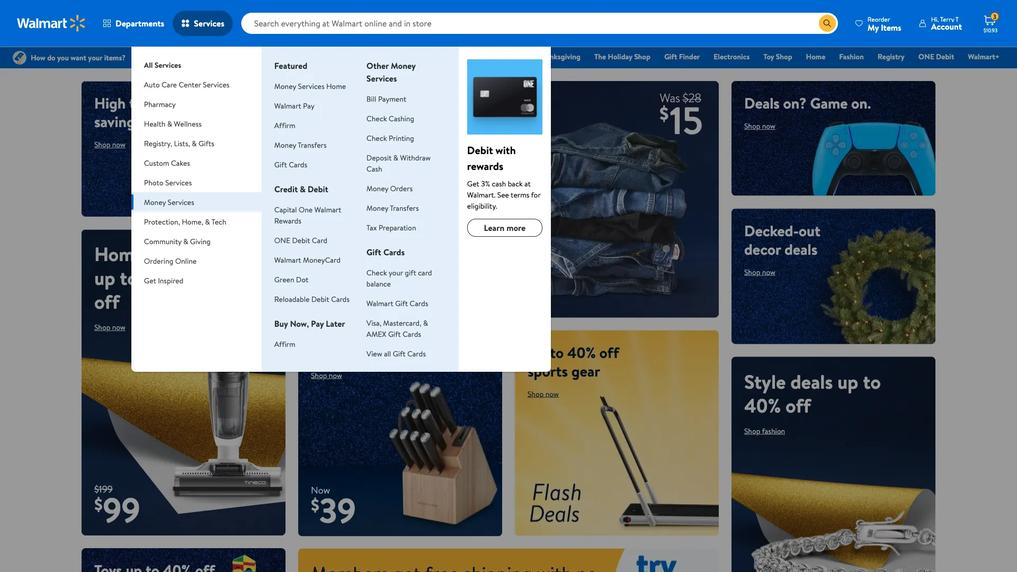 Task type: describe. For each thing, give the bounding box(es) containing it.
visa, mastercard, & amex gift cards
[[367, 318, 428, 339]]

get inside dropdown button
[[144, 275, 156, 286]]

for
[[531, 189, 541, 200]]

fashion link
[[835, 51, 869, 62]]

money services button
[[131, 192, 262, 212]]

one debit card
[[274, 235, 327, 245]]

ordering online button
[[131, 251, 262, 271]]

$ for 39
[[311, 493, 319, 517]]

money for money orders link
[[367, 183, 388, 193]]

grocery & essentials link
[[454, 51, 529, 62]]

gift inside visa, mastercard, & amex gift cards
[[388, 329, 401, 339]]

walmart for walmart gift cards
[[367, 298, 394, 308]]

inspired
[[158, 275, 183, 286]]

gift up 'credit'
[[274, 159, 287, 170]]

big!
[[387, 231, 442, 278]]

deals for style deals up to 40% off
[[791, 368, 833, 395]]

care
[[162, 79, 177, 90]]

cash
[[492, 178, 506, 189]]

0 horizontal spatial money transfers
[[274, 140, 327, 150]]

money for money services home link
[[274, 81, 296, 91]]

to inside 'up to 40% off sports gear'
[[550, 342, 564, 363]]

walmart gift cards link
[[367, 298, 428, 308]]

cards up the later
[[331, 294, 350, 304]]

credit
[[274, 183, 298, 195]]

services inside all services "link"
[[155, 60, 181, 70]]

money for the "money services" dropdown button
[[144, 197, 166, 207]]

bill payment link
[[367, 94, 406, 104]]

$ for 99
[[94, 492, 103, 516]]

affirm for 1st affirm link from the top
[[274, 120, 295, 130]]

deals on? game on.
[[744, 93, 871, 113]]

online
[[175, 256, 197, 266]]

view all gift cards link
[[367, 348, 426, 359]]

rewards
[[467, 158, 503, 173]]

services inside auto care center services dropdown button
[[203, 79, 230, 90]]

now for up to 40% off sports gear
[[546, 389, 559, 399]]

reloadable
[[274, 294, 310, 304]]

custom
[[144, 158, 169, 168]]

shop for high tech gifts, huge savings
[[94, 139, 110, 150]]

walmart pay
[[274, 100, 315, 111]]

up for style deals up to 40% off
[[838, 368, 859, 395]]

home link
[[801, 51, 830, 62]]

one debit
[[919, 51, 954, 62]]

now for home deals up to 30% off
[[112, 322, 126, 332]]

check your gift card balance
[[367, 267, 432, 289]]

rewards
[[274, 215, 301, 226]]

one for one debit
[[919, 51, 935, 62]]

affirm for first affirm link from the bottom of the page
[[274, 339, 295, 349]]

later
[[326, 318, 345, 330]]

now for decked-out decor deals
[[762, 267, 776, 277]]

shop now link for home deals up to 30% off
[[94, 322, 126, 332]]

reloadable debit cards link
[[274, 294, 350, 304]]

off for style deals up to 40% off
[[786, 392, 811, 419]]

now
[[311, 483, 330, 497]]

other
[[367, 60, 389, 72]]

custom cakes
[[144, 158, 190, 168]]

photo services button
[[131, 173, 262, 192]]

check cashing link
[[367, 113, 414, 123]]

grocery
[[459, 51, 484, 62]]

health
[[144, 118, 165, 129]]

health & wellness
[[144, 118, 202, 129]]

debit for reloadable debit cards
[[311, 294, 329, 304]]

money for topmost money transfers link
[[274, 140, 296, 150]]

visa, mastercard, & amex gift cards link
[[367, 318, 428, 339]]

t
[[956, 15, 959, 24]]

holiday
[[608, 51, 633, 62]]

shop for up to 40% off sports gear
[[528, 389, 544, 399]]

to for home
[[120, 265, 138, 291]]

cards inside visa, mastercard, & amex gift cards
[[403, 329, 421, 339]]

home for home
[[806, 51, 826, 62]]

services inside dropdown button
[[194, 17, 224, 29]]

Walmart Site-Wide search field
[[241, 13, 838, 34]]

check cashing
[[367, 113, 414, 123]]

shop now link for save big!
[[311, 288, 359, 305]]

hi,
[[931, 15, 939, 24]]

up for home deals up to 30% off
[[94, 265, 115, 291]]

more
[[507, 222, 526, 234]]

all services
[[144, 60, 181, 70]]

home for home deals up to 30% off
[[94, 241, 144, 267]]

3
[[993, 12, 997, 21]]

check for check printing
[[367, 133, 387, 143]]

registry
[[878, 51, 905, 62]]

walmart for walmart moneycard
[[274, 255, 301, 265]]

balance
[[367, 278, 391, 289]]

pharmacy button
[[131, 94, 262, 114]]

friday
[[406, 51, 425, 62]]

the
[[595, 51, 606, 62]]

dot
[[296, 274, 308, 285]]

black
[[386, 51, 404, 62]]

services inside photo services dropdown button
[[165, 177, 192, 188]]

shop fashion link
[[744, 426, 785, 436]]

1 vertical spatial deals
[[744, 93, 780, 113]]

check for check your gift card balance
[[367, 267, 387, 278]]

get inspired button
[[131, 271, 262, 290]]

1 vertical spatial gift cards
[[367, 246, 405, 258]]

green
[[274, 274, 294, 285]]

check for check cashing
[[367, 113, 387, 123]]

center
[[179, 79, 201, 90]]

sports
[[528, 361, 568, 381]]

buy
[[274, 318, 288, 330]]

hi, terry t account
[[931, 15, 962, 32]]

cash
[[367, 163, 382, 174]]

debit inside 'debit with rewards get 3% cash back at walmart. see terms for eligibility.'
[[467, 143, 493, 157]]

now for home deals are served
[[329, 370, 342, 381]]

home,
[[182, 216, 203, 227]]

shop now link for high tech gifts, huge savings
[[94, 139, 126, 150]]

now for deals on? game on.
[[762, 121, 776, 131]]

shop for save big!
[[320, 291, 336, 302]]

save big!
[[311, 231, 442, 278]]

30%
[[142, 265, 177, 291]]

fashion
[[839, 51, 864, 62]]

shop for style deals up to 40% off
[[744, 426, 761, 436]]

& inside dropdown button
[[167, 118, 172, 129]]

gift left finder at right
[[664, 51, 677, 62]]

1 affirm link from the top
[[274, 120, 295, 130]]

all
[[384, 348, 391, 359]]

0 vertical spatial money transfers link
[[274, 140, 327, 150]]

deposit & withdraw cash link
[[367, 152, 431, 174]]

capital
[[274, 204, 297, 215]]

out
[[799, 220, 821, 241]]

auto care center services button
[[131, 75, 262, 94]]

money services
[[144, 197, 194, 207]]

with
[[496, 143, 516, 157]]

electronics link
[[709, 51, 755, 62]]

on?
[[783, 93, 807, 113]]

cards up credit & debit
[[289, 159, 307, 170]]

debit up one
[[308, 183, 328, 195]]

gift up mastercard,
[[395, 298, 408, 308]]

walmart image
[[17, 15, 86, 32]]

are
[[390, 342, 410, 363]]

check printing link
[[367, 133, 414, 143]]

off for home deals up to 30% off
[[94, 288, 120, 315]]

gift finder
[[664, 51, 700, 62]]

to for style
[[863, 368, 881, 395]]

protection, home, & tech
[[144, 216, 226, 227]]

gift down tax
[[367, 246, 381, 258]]

finder
[[679, 51, 700, 62]]

learn more link
[[467, 219, 542, 237]]

walmart pay link
[[274, 100, 315, 111]]

walmart moneycard
[[274, 255, 341, 265]]

departments
[[116, 17, 164, 29]]

check your gift card balance link
[[367, 267, 432, 289]]

game
[[810, 93, 848, 113]]



Task type: vqa. For each thing, say whether or not it's contained in the screenshot.
the items within Step 3: Pay list item
no



Task type: locate. For each thing, give the bounding box(es) containing it.
shop now link for up to 40% off sports gear
[[528, 389, 559, 399]]

shop now for deals on? game on.
[[744, 121, 776, 131]]

off
[[94, 288, 120, 315], [600, 342, 619, 363], [786, 392, 811, 419]]

1 horizontal spatial up
[[838, 368, 859, 395]]

home inside home link
[[806, 51, 826, 62]]

shop for home deals are served
[[311, 370, 327, 381]]

pharmacy
[[144, 99, 176, 109]]

shop for home deals up to 30% off
[[94, 322, 110, 332]]

2 vertical spatial check
[[367, 267, 387, 278]]

Search search field
[[241, 13, 838, 34]]

& right the health
[[167, 118, 172, 129]]

gift
[[664, 51, 677, 62], [274, 159, 287, 170], [367, 246, 381, 258], [395, 298, 408, 308], [388, 329, 401, 339], [393, 348, 406, 359]]

3%
[[481, 178, 490, 189]]

walmart inside capital one walmart rewards
[[314, 204, 341, 215]]

check up deposit
[[367, 133, 387, 143]]

affirm down buy
[[274, 339, 295, 349]]

1 horizontal spatial off
[[600, 342, 619, 363]]

0 horizontal spatial one
[[274, 235, 290, 245]]

featured
[[274, 60, 307, 72]]

money transfers link up gift cards link
[[274, 140, 327, 150]]

toy shop
[[764, 51, 792, 62]]

99
[[103, 486, 140, 533]]

& right 'credit'
[[300, 183, 306, 195]]

payment
[[378, 94, 406, 104]]

up inside style deals up to 40% off
[[838, 368, 859, 395]]

cards up your
[[383, 246, 405, 258]]

cards down mastercard,
[[403, 329, 421, 339]]

1 vertical spatial get
[[144, 275, 156, 286]]

1 vertical spatial 40%
[[744, 392, 781, 419]]

1 vertical spatial check
[[367, 133, 387, 143]]

gift cards up your
[[367, 246, 405, 258]]

off inside style deals up to 40% off
[[786, 392, 811, 419]]

services up 'huge'
[[203, 79, 230, 90]]

one down rewards
[[274, 235, 290, 245]]

1 horizontal spatial $
[[311, 493, 319, 517]]

0 horizontal spatial $
[[94, 492, 103, 516]]

back
[[508, 178, 523, 189]]

protection, home, & tech button
[[131, 212, 262, 232]]

1 horizontal spatial get
[[467, 178, 479, 189]]

the holiday shop
[[595, 51, 651, 62]]

0 vertical spatial affirm link
[[274, 120, 295, 130]]

affirm link down walmart pay "link"
[[274, 120, 295, 130]]

debit down account
[[936, 51, 954, 62]]

registry,
[[144, 138, 172, 148]]

pay right now,
[[311, 318, 324, 330]]

0 horizontal spatial deals
[[427, 51, 445, 62]]

withdraw
[[400, 152, 431, 163]]

capital one walmart rewards
[[274, 204, 341, 226]]

green dot link
[[274, 274, 308, 285]]

& right deposit
[[393, 152, 398, 163]]

to inside home deals up to 30% off
[[120, 265, 138, 291]]

transfers for rightmost money transfers link
[[390, 203, 419, 213]]

1 horizontal spatial transfers
[[390, 203, 419, 213]]

shop for deals on? game on.
[[744, 121, 761, 131]]

high
[[94, 93, 126, 113]]

check down bill
[[367, 113, 387, 123]]

money services image
[[467, 59, 542, 135]]

debit inside 'link'
[[936, 51, 954, 62]]

1 vertical spatial money transfers
[[367, 203, 419, 213]]

now dollar 39 null group
[[298, 483, 356, 537]]

walmart moneycard link
[[274, 255, 341, 265]]

0 vertical spatial transfers
[[298, 140, 327, 150]]

transfers up gift cards link
[[298, 140, 327, 150]]

gift down mastercard,
[[388, 329, 401, 339]]

up inside home deals up to 30% off
[[94, 265, 115, 291]]

my
[[868, 21, 879, 33]]

40% up shop fashion link
[[744, 392, 781, 419]]

search icon image
[[823, 19, 832, 28]]

0 vertical spatial off
[[94, 288, 120, 315]]

shop now
[[744, 121, 776, 131], [94, 139, 126, 150], [744, 267, 776, 277], [320, 291, 351, 302], [94, 322, 126, 332], [311, 370, 342, 381], [528, 389, 559, 399]]

one right registry "link"
[[919, 51, 935, 62]]

debit
[[936, 51, 954, 62], [467, 143, 493, 157], [308, 183, 328, 195], [292, 235, 310, 245], [311, 294, 329, 304]]

terry
[[940, 15, 954, 24]]

services down other
[[367, 73, 397, 84]]

services inside the "money services" dropdown button
[[168, 197, 194, 207]]

cards up mastercard,
[[410, 298, 428, 308]]

$199
[[94, 483, 113, 496]]

walmart+ link
[[963, 51, 1005, 62]]

your
[[389, 267, 403, 278]]

cards
[[289, 159, 307, 170], [383, 246, 405, 258], [331, 294, 350, 304], [410, 298, 428, 308], [403, 329, 421, 339], [407, 348, 426, 359]]

0 vertical spatial pay
[[303, 100, 315, 111]]

1 vertical spatial money transfers link
[[367, 203, 419, 213]]

ordering online
[[144, 256, 197, 266]]

0 horizontal spatial up
[[94, 265, 115, 291]]

1 vertical spatial affirm link
[[274, 339, 295, 349]]

cards right all
[[407, 348, 426, 359]]

1 horizontal spatial to
[[550, 342, 564, 363]]

deals inside style deals up to 40% off
[[791, 368, 833, 395]]

reloadable debit cards
[[274, 294, 350, 304]]

tax preparation
[[367, 222, 416, 233]]

1 vertical spatial pay
[[311, 318, 324, 330]]

terms
[[511, 189, 530, 200]]

grocery & essentials
[[459, 51, 525, 62]]

0 vertical spatial gift cards
[[274, 159, 307, 170]]

protection,
[[144, 216, 180, 227]]

transfers down orders in the left of the page
[[390, 203, 419, 213]]

off inside home deals up to 30% off
[[94, 288, 120, 315]]

services
[[194, 17, 224, 29], [155, 60, 181, 70], [367, 73, 397, 84], [203, 79, 230, 90], [298, 81, 325, 91], [165, 177, 192, 188], [168, 197, 194, 207]]

0 horizontal spatial transfers
[[298, 140, 327, 150]]

0 vertical spatial 40%
[[567, 342, 596, 363]]

shop now for home deals up to 30% off
[[94, 322, 126, 332]]

shop now link for deals on? game on.
[[744, 121, 776, 131]]

one for one debit card
[[274, 235, 290, 245]]

view
[[367, 348, 382, 359]]

ordering
[[144, 256, 173, 266]]

tech
[[129, 93, 158, 113]]

shop now for home deals are served
[[311, 370, 342, 381]]

money for rightmost money transfers link
[[367, 203, 388, 213]]

0 horizontal spatial gift cards
[[274, 159, 307, 170]]

2 affirm from the top
[[274, 339, 295, 349]]

now inside shop now link
[[338, 291, 351, 302]]

pay down money services home link
[[303, 100, 315, 111]]

$ inside now $ 39
[[311, 493, 319, 517]]

2 horizontal spatial off
[[786, 392, 811, 419]]

to inside style deals up to 40% off
[[863, 368, 881, 395]]

now for high tech gifts, huge savings
[[112, 139, 126, 150]]

check
[[367, 113, 387, 123], [367, 133, 387, 143], [367, 267, 387, 278]]

1 affirm from the top
[[274, 120, 295, 130]]

services up walmart pay
[[298, 81, 325, 91]]

walmart+
[[968, 51, 1000, 62]]

services inside other money services
[[367, 73, 397, 84]]

& left gifts
[[192, 138, 197, 148]]

services up protection, home, & tech
[[168, 197, 194, 207]]

auto
[[144, 79, 160, 90]]

custom cakes button
[[131, 153, 262, 173]]

40%
[[567, 342, 596, 363], [744, 392, 781, 419]]

gift finder link
[[660, 51, 705, 62]]

40% right up
[[567, 342, 596, 363]]

& inside visa, mastercard, & amex gift cards
[[423, 318, 428, 328]]

&
[[486, 51, 491, 62], [167, 118, 172, 129], [192, 138, 197, 148], [393, 152, 398, 163], [300, 183, 306, 195], [205, 216, 210, 227], [183, 236, 188, 246], [423, 318, 428, 328]]

0 horizontal spatial money transfers link
[[274, 140, 327, 150]]

one
[[299, 204, 313, 215]]

view all gift cards
[[367, 348, 426, 359]]

one inside 'link'
[[919, 51, 935, 62]]

& inside "dropdown button"
[[192, 138, 197, 148]]

2 check from the top
[[367, 133, 387, 143]]

walmart down money services home link
[[274, 100, 301, 111]]

shop now for decked-out decor deals
[[744, 267, 776, 277]]

deals inside home deals up to 30% off
[[149, 241, 191, 267]]

& inside deposit & withdraw cash
[[393, 152, 398, 163]]

check up balance
[[367, 267, 387, 278]]

money transfers link up tax preparation link
[[367, 203, 419, 213]]

1 horizontal spatial money transfers
[[367, 203, 419, 213]]

0 vertical spatial deals
[[427, 51, 445, 62]]

1 vertical spatial affirm
[[274, 339, 295, 349]]

money inside dropdown button
[[144, 197, 166, 207]]

community
[[144, 236, 182, 246]]

shop now for up to 40% off sports gear
[[528, 389, 559, 399]]

& right grocery
[[486, 51, 491, 62]]

& right mastercard,
[[423, 318, 428, 328]]

1 vertical spatial one
[[274, 235, 290, 245]]

shop now for high tech gifts, huge savings
[[94, 139, 126, 150]]

& left giving
[[183, 236, 188, 246]]

up
[[528, 342, 546, 363]]

toy
[[764, 51, 774, 62]]

deposit
[[367, 152, 392, 163]]

deals for home deals are served
[[353, 342, 387, 363]]

community & giving
[[144, 236, 211, 246]]

deals inside decked-out decor deals
[[785, 239, 818, 259]]

get inspired
[[144, 275, 183, 286]]

walmart right one
[[314, 204, 341, 215]]

shop now for save big!
[[320, 291, 351, 302]]

& inside dropdown button
[[183, 236, 188, 246]]

was dollar $199, now dollar 99 group
[[82, 483, 140, 536]]

1 vertical spatial off
[[600, 342, 619, 363]]

money transfers up tax preparation link
[[367, 203, 419, 213]]

3 check from the top
[[367, 267, 387, 278]]

savings
[[94, 111, 141, 132]]

money
[[391, 60, 416, 72], [274, 81, 296, 91], [274, 140, 296, 150], [367, 183, 388, 193], [144, 197, 166, 207], [367, 203, 388, 213]]

shop now link for home deals are served
[[311, 370, 342, 381]]

off inside 'up to 40% off sports gear'
[[600, 342, 619, 363]]

printing
[[389, 133, 414, 143]]

gift cards link
[[274, 159, 307, 170]]

2 vertical spatial off
[[786, 392, 811, 419]]

1 vertical spatial transfers
[[390, 203, 419, 213]]

services down cakes
[[165, 177, 192, 188]]

tech
[[212, 216, 226, 227]]

0 vertical spatial get
[[467, 178, 479, 189]]

0 horizontal spatial off
[[94, 288, 120, 315]]

registry, lists, & gifts
[[144, 138, 214, 148]]

0 horizontal spatial to
[[120, 265, 138, 291]]

get left 3%
[[467, 178, 479, 189]]

home inside home deals up to 30% off
[[94, 241, 144, 267]]

money transfers up gift cards link
[[274, 140, 327, 150]]

services up all services "link"
[[194, 17, 224, 29]]

debit left card
[[292, 235, 310, 245]]

40% inside 'up to 40% off sports gear'
[[567, 342, 596, 363]]

reorder my items
[[868, 15, 902, 33]]

thanksgiving link
[[534, 51, 586, 62]]

0 horizontal spatial 40%
[[567, 342, 596, 363]]

affirm down walmart pay "link"
[[274, 120, 295, 130]]

now for save big!
[[338, 291, 351, 302]]

1 horizontal spatial money transfers link
[[367, 203, 419, 213]]

gift right all
[[393, 348, 406, 359]]

money inside other money services
[[391, 60, 416, 72]]

account
[[931, 21, 962, 32]]

deals for home deals up to 30% off
[[149, 241, 191, 267]]

lists,
[[174, 138, 190, 148]]

1 check from the top
[[367, 113, 387, 123]]

1 horizontal spatial gift cards
[[367, 246, 405, 258]]

0 vertical spatial to
[[120, 265, 138, 291]]

debit for one debit
[[936, 51, 954, 62]]

reorder
[[868, 15, 890, 24]]

check inside check your gift card balance
[[367, 267, 387, 278]]

1 horizontal spatial deals
[[744, 93, 780, 113]]

walmart for walmart pay
[[274, 100, 301, 111]]

tax
[[367, 222, 377, 233]]

community & giving button
[[131, 232, 262, 251]]

walmart up green
[[274, 255, 301, 265]]

one
[[919, 51, 935, 62], [274, 235, 290, 245]]

0 vertical spatial up
[[94, 265, 115, 291]]

gear
[[572, 361, 600, 381]]

0 horizontal spatial get
[[144, 275, 156, 286]]

$ inside "$199 $ 99"
[[94, 492, 103, 516]]

& inside dropdown button
[[205, 216, 210, 227]]

card
[[418, 267, 432, 278]]

0 vertical spatial one
[[919, 51, 935, 62]]

2 vertical spatial to
[[863, 368, 881, 395]]

walmart.
[[467, 189, 496, 200]]

get inside 'debit with rewards get 3% cash back at walmart. see terms for eligibility.'
[[467, 178, 479, 189]]

affirm link
[[274, 120, 295, 130], [274, 339, 295, 349]]

shop now link for decked-out decor deals
[[744, 267, 776, 277]]

0 vertical spatial affirm
[[274, 120, 295, 130]]

buy now, pay later
[[274, 318, 345, 330]]

home for home deals are served
[[311, 342, 350, 363]]

shop for decked-out decor deals
[[744, 267, 761, 277]]

transfers for topmost money transfers link
[[298, 140, 327, 150]]

debit up rewards
[[467, 143, 493, 157]]

money services home
[[274, 81, 346, 91]]

debit for one debit card
[[292, 235, 310, 245]]

credit & debit
[[274, 183, 328, 195]]

1 horizontal spatial 40%
[[744, 392, 781, 419]]

get left inspired
[[144, 275, 156, 286]]

black friday deals
[[386, 51, 445, 62]]

home deals up to 30% off
[[94, 241, 191, 315]]

at
[[525, 178, 531, 189]]

0 vertical spatial check
[[367, 113, 387, 123]]

affirm link down buy
[[274, 339, 295, 349]]

walmart down balance
[[367, 298, 394, 308]]

debit with rewards get 3% cash back at walmart. see terms for eligibility.
[[467, 143, 541, 211]]

1 horizontal spatial one
[[919, 51, 935, 62]]

fashion
[[762, 426, 785, 436]]

up to 40% off sports gear
[[528, 342, 619, 381]]

1 vertical spatial up
[[838, 368, 859, 395]]

deals left the on?
[[744, 93, 780, 113]]

gift cards up 'credit'
[[274, 159, 307, 170]]

deals inside the black friday deals link
[[427, 51, 445, 62]]

deals right friday
[[427, 51, 445, 62]]

services right all
[[155, 60, 181, 70]]

1 vertical spatial to
[[550, 342, 564, 363]]

& left tech
[[205, 216, 210, 227]]

0 vertical spatial money transfers
[[274, 140, 327, 150]]

2 affirm link from the top
[[274, 339, 295, 349]]

2 horizontal spatial to
[[863, 368, 881, 395]]

debit up buy now, pay later
[[311, 294, 329, 304]]

40% inside style deals up to 40% off
[[744, 392, 781, 419]]



